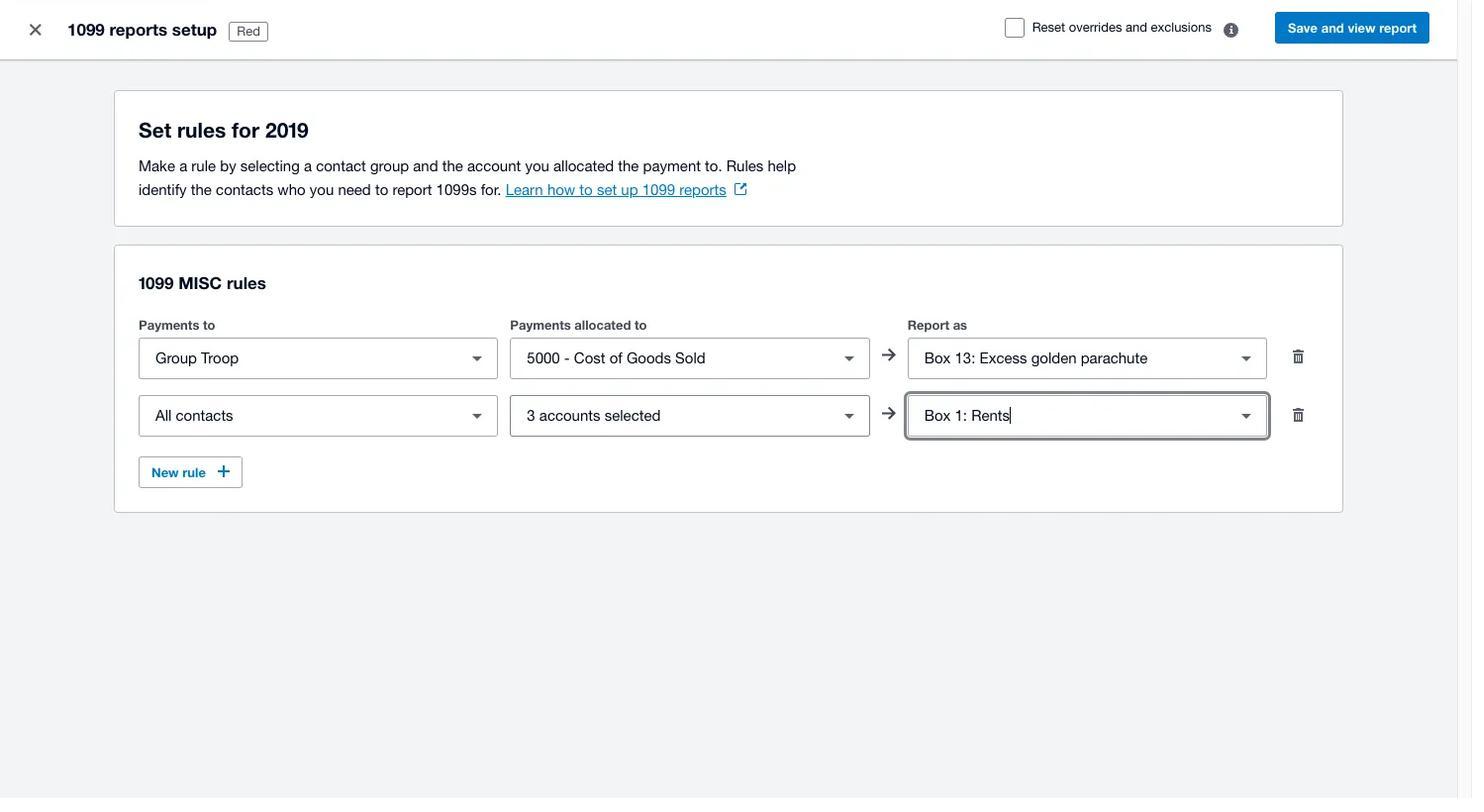 Task type: describe. For each thing, give the bounding box(es) containing it.
how
[[548, 181, 576, 198]]

red
[[237, 24, 260, 39]]

view
[[1348, 20, 1376, 36]]

2 a from the left
[[304, 157, 312, 174]]

account
[[467, 157, 521, 174]]

payments for payments to
[[139, 317, 199, 333]]

make
[[139, 157, 175, 174]]

overrides
[[1069, 20, 1122, 35]]

clear overrides and exclusions image
[[1212, 10, 1252, 50]]

selecting
[[240, 157, 300, 174]]

new
[[152, 464, 179, 480]]

and inside 'make a rule by selecting a contact group and the account you allocated the payment to. rules help identify the contacts who you need to report 1099s for.'
[[413, 157, 438, 174]]

for
[[232, 118, 260, 143]]

expand list of contact groups image
[[458, 396, 497, 436]]

1 vertical spatial allocated
[[575, 317, 631, 333]]

0 horizontal spatial reports
[[109, 19, 167, 40]]

1099s
[[436, 181, 477, 198]]

exclusions
[[1151, 20, 1212, 35]]

save and view report
[[1288, 20, 1417, 36]]

payments allocated to
[[510, 317, 647, 333]]

reset
[[1033, 20, 1066, 35]]

payments to
[[139, 317, 215, 333]]

report as
[[908, 317, 968, 333]]

up
[[621, 181, 638, 198]]

contacts
[[216, 181, 273, 198]]

rule inside button
[[182, 464, 206, 480]]

group
[[370, 157, 409, 174]]

close rules image
[[16, 10, 55, 50]]

reset overrides and exclusions
[[1033, 20, 1212, 35]]

Report as field
[[909, 340, 1227, 377]]

allocated inside 'make a rule by selecting a contact group and the account you allocated the payment to. rules help identify the contacts who you need to report 1099s for.'
[[554, 157, 614, 174]]

0 horizontal spatial the
[[191, 181, 212, 198]]

Select a contact group field
[[140, 397, 458, 435]]

need
[[338, 181, 371, 198]]

set
[[139, 118, 171, 143]]

learn how to set up 1099 reports link
[[506, 181, 746, 198]]

expand list of boxes image for select a box field
[[1227, 396, 1267, 436]]

expand list of contact groups image
[[458, 339, 497, 378]]

1099 for 1099 misc rules
[[139, 272, 174, 293]]

misc
[[178, 272, 222, 293]]

make a rule by selecting a contact group and the account you allocated the payment to. rules help identify the contacts who you need to report 1099s for.
[[139, 157, 796, 198]]

setup
[[172, 19, 217, 40]]

set rules for 2019
[[139, 118, 309, 143]]



Task type: locate. For each thing, give the bounding box(es) containing it.
2 horizontal spatial 1099
[[642, 181, 675, 198]]

1099 reports setup
[[67, 19, 217, 40]]

reports left the setup
[[109, 19, 167, 40]]

for.
[[481, 181, 502, 198]]

new rule
[[152, 464, 206, 480]]

report down group
[[393, 181, 432, 198]]

1099 down the payment
[[642, 181, 675, 198]]

reports
[[109, 19, 167, 40], [680, 181, 727, 198]]

report
[[1380, 20, 1417, 36], [393, 181, 432, 198]]

Select an account field
[[511, 397, 830, 435]]

0 vertical spatial report
[[1380, 20, 1417, 36]]

the up 1099s
[[442, 157, 463, 174]]

Select a box field
[[909, 397, 1227, 435]]

the
[[442, 157, 463, 174], [618, 157, 639, 174], [191, 181, 212, 198]]

1 horizontal spatial payments
[[510, 317, 571, 333]]

0 vertical spatial rules
[[177, 118, 226, 143]]

rule inside 'make a rule by selecting a contact group and the account you allocated the payment to. rules help identify the contacts who you need to report 1099s for.'
[[191, 157, 216, 174]]

report inside 'make a rule by selecting a contact group and the account you allocated the payment to. rules help identify the contacts who you need to report 1099s for.'
[[393, 181, 432, 198]]

delete the rule for payments to the group troop, allocated to 5000 - cost of goods sold, mapped to misc_pre2020 box 13 image
[[1279, 337, 1319, 376]]

1 horizontal spatial the
[[442, 157, 463, 174]]

expand list of boxes image
[[1227, 339, 1267, 378], [1227, 396, 1267, 436]]

rules left for
[[177, 118, 226, 143]]

1 horizontal spatial a
[[304, 157, 312, 174]]

2 horizontal spatial the
[[618, 157, 639, 174]]

1 vertical spatial 1099
[[642, 181, 675, 198]]

to inside 'make a rule by selecting a contact group and the account you allocated the payment to. rules help identify the contacts who you need to report 1099s for.'
[[375, 181, 388, 198]]

1099 misc rules
[[139, 272, 266, 293]]

2 expand list image from the top
[[830, 396, 869, 436]]

rules right the misc
[[227, 272, 266, 293]]

1 horizontal spatial reports
[[680, 181, 727, 198]]

0 vertical spatial 1099
[[67, 19, 105, 40]]

expand list image
[[830, 339, 869, 378], [830, 396, 869, 436]]

save
[[1288, 20, 1318, 36]]

rules
[[177, 118, 226, 143], [227, 272, 266, 293]]

2 expand list of boxes image from the top
[[1227, 396, 1267, 436]]

1 horizontal spatial report
[[1380, 20, 1417, 36]]

1 vertical spatial you
[[310, 181, 334, 198]]

Payments allocated to field
[[511, 340, 830, 377]]

report right view
[[1380, 20, 1417, 36]]

1 vertical spatial rules
[[227, 272, 266, 293]]

to left set
[[580, 181, 593, 198]]

to.
[[705, 157, 723, 174]]

expand list of boxes image for report as field
[[1227, 339, 1267, 378]]

new rule button
[[139, 457, 243, 488]]

2 horizontal spatial and
[[1322, 20, 1345, 36]]

by
[[220, 157, 236, 174]]

rule
[[191, 157, 216, 174], [182, 464, 206, 480]]

and right group
[[413, 157, 438, 174]]

help
[[768, 157, 796, 174]]

allocated up payments allocated to field
[[575, 317, 631, 333]]

0 vertical spatial allocated
[[554, 157, 614, 174]]

a
[[179, 157, 187, 174], [304, 157, 312, 174]]

1 horizontal spatial you
[[525, 157, 549, 174]]

1099
[[67, 19, 105, 40], [642, 181, 675, 198], [139, 272, 174, 293]]

1 expand list of boxes image from the top
[[1227, 339, 1267, 378]]

1 vertical spatial report
[[393, 181, 432, 198]]

0 vertical spatial expand list of boxes image
[[1227, 339, 1267, 378]]

0 vertical spatial rule
[[191, 157, 216, 174]]

allocated
[[554, 157, 614, 174], [575, 317, 631, 333]]

0 horizontal spatial payments
[[139, 317, 199, 333]]

you right who
[[310, 181, 334, 198]]

1 horizontal spatial and
[[1126, 20, 1148, 35]]

who
[[278, 181, 306, 198]]

1099 left the misc
[[139, 272, 174, 293]]

rule left by
[[191, 157, 216, 174]]

payment
[[643, 157, 701, 174]]

report
[[908, 317, 950, 333]]

1 horizontal spatial 1099
[[139, 272, 174, 293]]

and
[[1126, 20, 1148, 35], [1322, 20, 1345, 36], [413, 157, 438, 174]]

and inside button
[[1322, 20, 1345, 36]]

payments
[[139, 317, 199, 333], [510, 317, 571, 333]]

1 expand list image from the top
[[830, 339, 869, 378]]

0 horizontal spatial and
[[413, 157, 438, 174]]

1 vertical spatial rule
[[182, 464, 206, 480]]

1 payments from the left
[[139, 317, 199, 333]]

delete the rule for payments to the all contacts, allocated to 2170 - federal payroll liability, 2200 - sales tax and 2400 - line of credit, mapped to misc_pre2020 box 1 image
[[1279, 395, 1319, 435]]

identify
[[139, 181, 187, 198]]

and right overrides at the top right of the page
[[1126, 20, 1148, 35]]

set
[[597, 181, 617, 198]]

you
[[525, 157, 549, 174], [310, 181, 334, 198]]

0 horizontal spatial 1099
[[67, 19, 105, 40]]

rule right new
[[182, 464, 206, 480]]

expand list of boxes image left delete the rule for payments to the group troop, allocated to 5000 - cost of goods sold, mapped to misc_pre2020 box 13 image
[[1227, 339, 1267, 378]]

allocated up the how
[[554, 157, 614, 174]]

to down 1099 misc rules
[[203, 317, 215, 333]]

a up who
[[304, 157, 312, 174]]

2 vertical spatial 1099
[[139, 272, 174, 293]]

expand list image for payments allocated to field
[[830, 339, 869, 378]]

learn how to set up 1099 reports
[[506, 181, 727, 198]]

reports down to.
[[680, 181, 727, 198]]

0 horizontal spatial you
[[310, 181, 334, 198]]

expand list image for select an account field
[[830, 396, 869, 436]]

as
[[953, 317, 968, 333]]

1 vertical spatial expand list of boxes image
[[1227, 396, 1267, 436]]

1 vertical spatial expand list image
[[830, 396, 869, 436]]

the right identify
[[191, 181, 212, 198]]

you up 'learn'
[[525, 157, 549, 174]]

rules
[[727, 157, 764, 174]]

contact
[[316, 157, 366, 174]]

learn
[[506, 181, 543, 198]]

to up payments allocated to field
[[635, 317, 647, 333]]

2 payments from the left
[[510, 317, 571, 333]]

payments for payments allocated to
[[510, 317, 571, 333]]

0 vertical spatial expand list image
[[830, 339, 869, 378]]

0 vertical spatial you
[[525, 157, 549, 174]]

report inside button
[[1380, 20, 1417, 36]]

to
[[375, 181, 388, 198], [580, 181, 593, 198], [203, 317, 215, 333], [635, 317, 647, 333]]

0 vertical spatial reports
[[109, 19, 167, 40]]

to down group
[[375, 181, 388, 198]]

Payments to field
[[140, 340, 458, 377]]

1 a from the left
[[179, 157, 187, 174]]

1 vertical spatial reports
[[680, 181, 727, 198]]

0 horizontal spatial report
[[393, 181, 432, 198]]

1099 right 'close rules' image
[[67, 19, 105, 40]]

save and view report button
[[1275, 12, 1430, 44]]

the up up
[[618, 157, 639, 174]]

0 horizontal spatial a
[[179, 157, 187, 174]]

and left view
[[1322, 20, 1345, 36]]

expand list of boxes image left delete the rule for payments to the all contacts, allocated to 2170 - federal payroll liability, 2200 - sales tax and 2400 - line of credit, mapped to misc_pre2020 box 1 image
[[1227, 396, 1267, 436]]

2019
[[265, 118, 309, 143]]

1099 for 1099 reports setup
[[67, 19, 105, 40]]

a right make
[[179, 157, 187, 174]]



Task type: vqa. For each thing, say whether or not it's contained in the screenshot.
payment
yes



